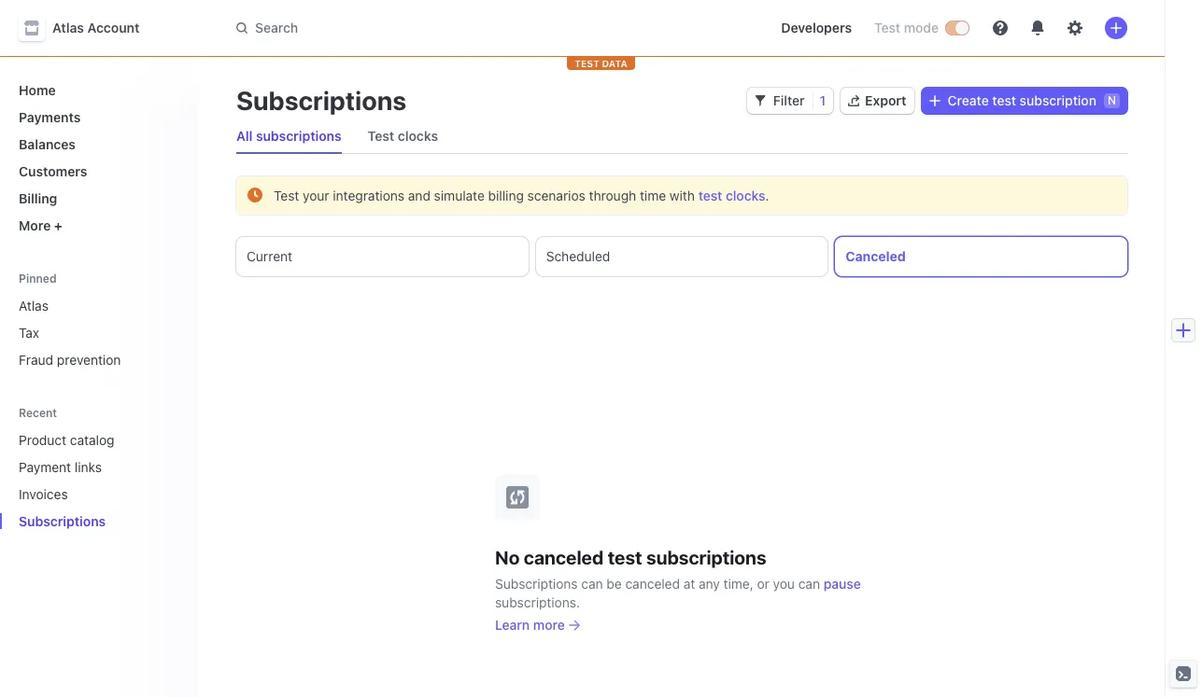 Task type: locate. For each thing, give the bounding box(es) containing it.
2 can from the left
[[798, 576, 820, 592]]

mode
[[904, 20, 939, 35]]

1 horizontal spatial subscriptions
[[646, 547, 767, 568]]

canceled button
[[835, 237, 1128, 277]]

clocks up and
[[398, 128, 438, 144]]

home link
[[11, 75, 184, 106]]

tab list up with
[[229, 120, 1128, 154]]

1 vertical spatial atlas
[[19, 298, 49, 314]]

fraud prevention link
[[11, 345, 184, 376]]

0 horizontal spatial can
[[581, 576, 603, 592]]

tab list down with
[[236, 237, 1128, 277]]

0 vertical spatial canceled
[[524, 547, 604, 568]]

svg image
[[929, 95, 940, 107]]

0 vertical spatial subscriptions
[[256, 128, 342, 144]]

scenarios
[[528, 188, 586, 204]]

customers link
[[11, 156, 184, 187]]

0 vertical spatial clocks
[[398, 128, 438, 144]]

links
[[75, 460, 102, 475]]

subscriptions
[[256, 128, 342, 144], [646, 547, 767, 568]]

1 horizontal spatial subscriptions
[[236, 85, 406, 116]]

atlas down "pinned"
[[19, 298, 49, 314]]

be
[[607, 576, 622, 592]]

canceled inside subscriptions can be canceled at any time, or you can pause subscriptions.
[[625, 576, 680, 592]]

atlas for atlas
[[19, 298, 49, 314]]

test right with
[[698, 188, 722, 204]]

1 vertical spatial test
[[368, 128, 394, 144]]

1 horizontal spatial canceled
[[625, 576, 680, 592]]

more +
[[19, 218, 63, 234]]

n
[[1108, 93, 1116, 107]]

can right you
[[798, 576, 820, 592]]

time,
[[724, 576, 754, 592]]

clocks
[[398, 128, 438, 144], [726, 188, 765, 204]]

help image
[[993, 21, 1008, 35]]

2 vertical spatial subscriptions
[[495, 576, 578, 592]]

billing
[[19, 191, 57, 206]]

0 horizontal spatial subscriptions
[[256, 128, 342, 144]]

subscriptions down invoices
[[19, 514, 106, 530]]

can left be
[[581, 576, 603, 592]]

payment
[[19, 460, 71, 475]]

data
[[602, 58, 628, 69]]

learn more link
[[495, 616, 580, 635]]

can
[[581, 576, 603, 592], [798, 576, 820, 592]]

atlas inside button
[[52, 20, 84, 35]]

subscriptions link
[[11, 506, 158, 537]]

1 vertical spatial clocks
[[726, 188, 765, 204]]

subscriptions inside recent element
[[19, 514, 106, 530]]

test right create
[[992, 92, 1016, 108]]

recent
[[19, 406, 57, 420]]

your
[[303, 188, 329, 204]]

1 horizontal spatial can
[[798, 576, 820, 592]]

0 horizontal spatial atlas
[[19, 298, 49, 314]]

simulate
[[434, 188, 485, 204]]

recent element
[[0, 425, 199, 537]]

0 horizontal spatial test
[[274, 188, 299, 204]]

1 horizontal spatial test
[[368, 128, 394, 144]]

0 horizontal spatial clocks
[[398, 128, 438, 144]]

2 horizontal spatial test
[[992, 92, 1016, 108]]

subscriptions up any
[[646, 547, 767, 568]]

0 horizontal spatial test
[[608, 547, 642, 568]]

pause link
[[824, 575, 861, 594]]

1 horizontal spatial test
[[698, 188, 722, 204]]

no
[[495, 547, 520, 568]]

home
[[19, 82, 56, 98]]

1 vertical spatial subscriptions
[[19, 514, 106, 530]]

balances link
[[11, 129, 184, 160]]

canceled
[[524, 547, 604, 568], [625, 576, 680, 592]]

1
[[820, 92, 826, 108]]

1 horizontal spatial atlas
[[52, 20, 84, 35]]

clocks inside tab list
[[398, 128, 438, 144]]

at
[[684, 576, 695, 592]]

test up be
[[608, 547, 642, 568]]

notifications image
[[1030, 21, 1045, 35]]

clocks right with
[[726, 188, 765, 204]]

atlas for atlas account
[[52, 20, 84, 35]]

tab list containing all subscriptions
[[229, 120, 1128, 154]]

subscriptions up all subscriptions
[[236, 85, 406, 116]]

test left mode
[[874, 20, 901, 35]]

0 horizontal spatial subscriptions
[[19, 514, 106, 530]]

test left your
[[274, 188, 299, 204]]

pinned element
[[11, 291, 184, 376]]

and
[[408, 188, 431, 204]]

you
[[773, 576, 795, 592]]

2 vertical spatial test
[[274, 188, 299, 204]]

1 vertical spatial canceled
[[625, 576, 680, 592]]

canceled
[[846, 248, 906, 264]]

test up integrations
[[368, 128, 394, 144]]

atlas inside pinned element
[[19, 298, 49, 314]]

2 horizontal spatial test
[[874, 20, 901, 35]]

billing
[[488, 188, 524, 204]]

0 vertical spatial subscriptions
[[236, 85, 406, 116]]

0 vertical spatial atlas
[[52, 20, 84, 35]]

test inside tab list
[[368, 128, 394, 144]]

product
[[19, 433, 66, 448]]

2 horizontal spatial subscriptions
[[495, 576, 578, 592]]

subscriptions.
[[495, 595, 580, 610]]

atlas
[[52, 20, 84, 35], [19, 298, 49, 314]]

+
[[54, 218, 63, 234]]

canceled down no canceled test subscriptions
[[625, 576, 680, 592]]

current
[[247, 248, 292, 264]]

subscriptions right all
[[256, 128, 342, 144]]

canceled up "subscriptions."
[[524, 547, 604, 568]]

test data
[[575, 58, 628, 69]]

1 vertical spatial tab list
[[236, 237, 1128, 277]]

account
[[87, 20, 140, 35]]

current button
[[236, 237, 528, 277]]

customers
[[19, 163, 87, 179]]

.
[[765, 188, 769, 204]]

1 horizontal spatial clocks
[[726, 188, 765, 204]]

atlas left "account"
[[52, 20, 84, 35]]

time
[[640, 188, 666, 204]]

pinned
[[19, 272, 57, 286]]

invoices
[[19, 487, 68, 503]]

fraud
[[19, 352, 53, 368]]

subscriptions
[[236, 85, 406, 116], [19, 514, 106, 530], [495, 576, 578, 592]]

test
[[874, 20, 901, 35], [368, 128, 394, 144], [274, 188, 299, 204]]

payment links link
[[11, 452, 158, 483]]

subscriptions up "subscriptions."
[[495, 576, 578, 592]]

integrations
[[333, 188, 405, 204]]

0 vertical spatial test
[[874, 20, 901, 35]]

2 vertical spatial test
[[608, 547, 642, 568]]

payments
[[19, 109, 81, 125]]

test
[[992, 92, 1016, 108], [698, 188, 722, 204], [608, 547, 642, 568]]

tab list
[[229, 120, 1128, 154], [236, 237, 1128, 277]]

0 vertical spatial tab list
[[229, 120, 1128, 154]]

1 vertical spatial test
[[698, 188, 722, 204]]

pinned navigation links element
[[11, 263, 188, 376]]



Task type: describe. For each thing, give the bounding box(es) containing it.
prevention
[[57, 352, 121, 368]]

test for test clocks
[[368, 128, 394, 144]]

product catalog
[[19, 433, 114, 448]]

product catalog link
[[11, 425, 158, 456]]

catalog
[[70, 433, 114, 448]]

svg image
[[755, 95, 766, 107]]

test clocks
[[368, 128, 438, 144]]

0 vertical spatial test
[[992, 92, 1016, 108]]

Search search field
[[225, 11, 751, 45]]

payment links
[[19, 460, 102, 475]]

atlas account button
[[19, 15, 158, 41]]

any
[[699, 576, 720, 592]]

payments link
[[11, 102, 184, 133]]

1 vertical spatial subscriptions
[[646, 547, 767, 568]]

invoices link
[[11, 479, 158, 510]]

subscriptions inside tab list
[[256, 128, 342, 144]]

Search text field
[[225, 11, 751, 45]]

learn
[[495, 617, 530, 633]]

1 can from the left
[[581, 576, 603, 592]]

subscription
[[1020, 92, 1097, 108]]

fraud prevention
[[19, 352, 121, 368]]

test for test mode
[[874, 20, 901, 35]]

create
[[948, 92, 989, 108]]

billing link
[[11, 183, 184, 214]]

search
[[255, 20, 298, 35]]

tax link
[[11, 318, 184, 348]]

settings image
[[1068, 21, 1083, 35]]

balances
[[19, 136, 76, 152]]

filter
[[773, 92, 805, 108]]

0 horizontal spatial canceled
[[524, 547, 604, 568]]

all subscriptions link
[[229, 123, 349, 149]]

tax
[[19, 325, 39, 341]]

test
[[575, 58, 600, 69]]

atlas account
[[52, 20, 140, 35]]

all subscriptions
[[236, 128, 342, 144]]

no canceled test subscriptions
[[495, 547, 767, 568]]

tab list containing current
[[236, 237, 1128, 277]]

subscriptions can be canceled at any time, or you can pause subscriptions.
[[495, 576, 861, 610]]

test clocks link
[[360, 123, 446, 149]]

learn more
[[495, 617, 565, 633]]

through
[[589, 188, 636, 204]]

test mode
[[874, 20, 939, 35]]

with
[[670, 188, 695, 204]]

more
[[533, 617, 565, 633]]

test your integrations and simulate billing scenarios through time with test clocks .
[[274, 188, 769, 204]]

or
[[757, 576, 770, 592]]

export button
[[841, 88, 914, 114]]

recent navigation links element
[[0, 398, 199, 537]]

atlas link
[[11, 291, 184, 321]]

export
[[865, 92, 907, 108]]

developers
[[781, 20, 852, 35]]

create test subscription
[[948, 92, 1097, 108]]

more
[[19, 218, 51, 234]]

test clocks link
[[698, 188, 765, 204]]

subscriptions inside subscriptions can be canceled at any time, or you can pause subscriptions.
[[495, 576, 578, 592]]

pause
[[824, 576, 861, 592]]

scheduled button
[[536, 237, 828, 277]]

scheduled
[[546, 248, 610, 264]]

all
[[236, 128, 253, 144]]

core navigation links element
[[11, 75, 184, 241]]

developers link
[[774, 13, 859, 43]]



Task type: vqa. For each thing, say whether or not it's contained in the screenshot.
LIVE
no



